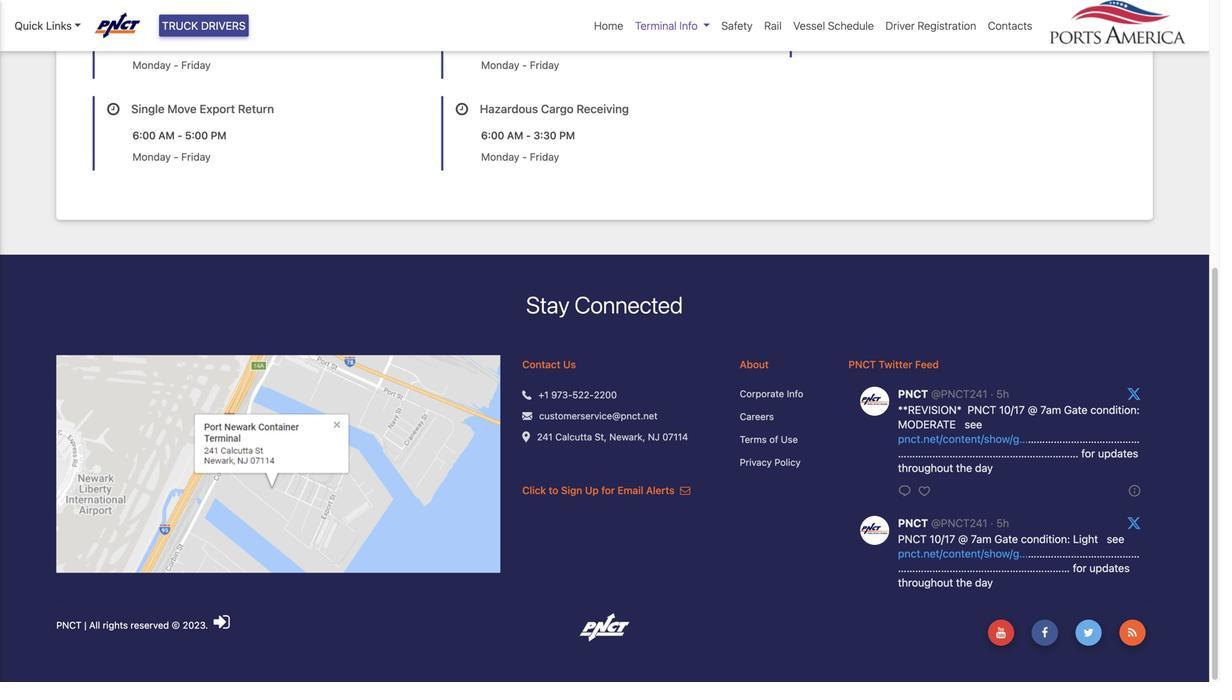 Task type: describe. For each thing, give the bounding box(es) containing it.
move for empty
[[167, 10, 197, 24]]

corporate info
[[740, 389, 803, 399]]

privacy policy link
[[740, 456, 827, 470]]

export
[[200, 102, 235, 116]]

pm for single move empty delivery
[[211, 37, 226, 50]]

info for terminal info
[[679, 19, 698, 32]]

5:00 for delivery
[[185, 37, 208, 50]]

3:30
[[534, 129, 557, 142]]

6:00 for single move export return
[[133, 129, 156, 142]]

driver registration link
[[880, 12, 982, 40]]

241 calcutta st, newark, nj 07114 link
[[537, 430, 688, 444]]

am for hazardous cargo receiving
[[507, 129, 523, 142]]

pnct | all rights reserved © 2023.
[[56, 620, 211, 631]]

pnct twitter feed
[[849, 359, 939, 371]]

sign
[[561, 485, 582, 497]]

terminal
[[635, 19, 677, 32]]

friday for hazardous cargo receiving
[[530, 151, 559, 163]]

voided
[[864, 32, 897, 44]]

truck
[[162, 19, 198, 32]]

about
[[740, 359, 769, 371]]

6:00 am - 3:30 pm
[[481, 129, 575, 142]]

241 calcutta st, newark, nj 07114
[[537, 432, 688, 443]]

sign in image
[[214, 613, 230, 632]]

nj
[[648, 432, 660, 443]]

receiving
[[577, 102, 629, 116]]

after
[[900, 32, 923, 44]]

|
[[84, 620, 87, 631]]

pnct for pnct | all rights reserved © 2023.
[[56, 620, 82, 631]]

click to sign up for email alerts link
[[522, 485, 690, 497]]

single for single move empty delivery
[[131, 10, 165, 24]]

policy
[[774, 457, 801, 468]]

terms of use link
[[740, 433, 827, 447]]

quick links
[[15, 19, 72, 32]]

rail link
[[758, 12, 788, 40]]

terminal info
[[635, 19, 698, 32]]

delivery
[[237, 10, 281, 24]]

reserved
[[131, 620, 169, 631]]

calcutta
[[555, 432, 592, 443]]

pm right after
[[951, 32, 967, 44]]

2200
[[594, 390, 617, 400]]

contacts
[[988, 19, 1032, 32]]

driver
[[886, 19, 915, 32]]

5:00 right after
[[926, 32, 949, 44]]

07114
[[662, 432, 688, 443]]

us
[[563, 359, 576, 371]]

contact us
[[522, 359, 576, 371]]

monday for single move empty delivery
[[133, 59, 171, 71]]

hazardous cargo receiving
[[480, 102, 629, 116]]

monday up the hazardous at the left
[[481, 59, 519, 71]]

monday for hazardous cargo receiving
[[481, 151, 519, 163]]

vessel schedule
[[793, 19, 874, 32]]

alerts
[[646, 485, 675, 497]]

monday - friday for single move export return
[[133, 151, 211, 163]]

privacy
[[740, 457, 772, 468]]

monday - friday up the hazardous at the left
[[481, 59, 559, 71]]

monday - friday for hazardous cargo receiving
[[481, 151, 559, 163]]

rail
[[764, 19, 782, 32]]

quick links link
[[15, 17, 81, 34]]

return
[[238, 102, 274, 116]]

click to sign up for email alerts
[[522, 485, 677, 497]]

rights
[[103, 620, 128, 631]]

empty
[[200, 10, 234, 24]]

of
[[769, 434, 778, 445]]

safety
[[721, 19, 753, 32]]

6:00 for single move empty delivery
[[133, 37, 156, 50]]

up
[[585, 485, 599, 497]]

home link
[[588, 12, 629, 40]]

drivers
[[201, 19, 246, 32]]

all
[[89, 620, 100, 631]]

monday for single move export return
[[133, 151, 171, 163]]

customerservice@pnct.net link
[[539, 409, 658, 423]]

2023.
[[183, 620, 208, 631]]

terms
[[740, 434, 767, 445]]

corporate info link
[[740, 387, 827, 401]]

click
[[522, 485, 546, 497]]

cargo
[[541, 102, 574, 116]]

safety link
[[716, 12, 758, 40]]

hazardous
[[480, 102, 538, 116]]

contact
[[522, 359, 561, 371]]

use
[[781, 434, 798, 445]]



Task type: vqa. For each thing, say whether or not it's contained in the screenshot.
Here
no



Task type: locate. For each thing, give the bounding box(es) containing it.
522-
[[572, 390, 594, 400]]

6:00 am - 5:00 pm for export
[[133, 129, 226, 142]]

monday down truck
[[133, 59, 171, 71]]

for
[[601, 485, 615, 497]]

5:00
[[926, 32, 949, 44], [185, 37, 208, 50], [185, 129, 208, 142]]

envelope o image
[[680, 486, 690, 496]]

be
[[849, 32, 861, 44]]

am for single move export return
[[158, 129, 175, 142]]

1 vertical spatial single
[[131, 102, 165, 116]]

5:00 down the truck drivers
[[185, 37, 208, 50]]

5:00 down single move export return
[[185, 129, 208, 142]]

single
[[131, 10, 165, 24], [131, 102, 165, 116]]

move
[[167, 10, 197, 24], [167, 102, 197, 116]]

email
[[618, 485, 643, 497]]

pnct
[[849, 359, 876, 371], [56, 620, 82, 631]]

friday up hazardous cargo receiving
[[530, 59, 559, 71]]

friday for single move export return
[[181, 151, 211, 163]]

5:00 for return
[[185, 129, 208, 142]]

single left empty
[[131, 10, 165, 24]]

1 vertical spatial pnct
[[56, 620, 82, 631]]

friday for single move empty delivery
[[181, 59, 211, 71]]

single move empty delivery
[[131, 10, 281, 24]]

single for single move export return
[[131, 102, 165, 116]]

info
[[679, 19, 698, 32], [787, 389, 803, 399]]

am for single move empty delivery
[[158, 37, 175, 50]]

monday
[[133, 59, 171, 71], [481, 59, 519, 71], [133, 151, 171, 163], [481, 151, 519, 163]]

0 vertical spatial move
[[167, 10, 197, 24]]

0 horizontal spatial info
[[679, 19, 698, 32]]

truck drivers
[[162, 19, 246, 32]]

home
[[594, 19, 623, 32]]

am down truck
[[158, 37, 175, 50]]

twitter
[[879, 359, 912, 371]]

contacts link
[[982, 12, 1038, 40]]

stay
[[526, 291, 570, 319]]

+1 973-522-2200
[[538, 390, 617, 400]]

single move export return
[[131, 102, 274, 116]]

registration
[[918, 19, 976, 32]]

friday down the truck drivers
[[181, 59, 211, 71]]

0 vertical spatial 6:00 am - 5:00 pm
[[133, 37, 226, 50]]

vessel schedule link
[[788, 12, 880, 40]]

newark,
[[609, 432, 645, 443]]

2 6:00 am - 5:00 pm from the top
[[133, 129, 226, 142]]

-
[[177, 37, 182, 50], [174, 59, 178, 71], [522, 59, 527, 71], [177, 129, 182, 142], [526, 129, 531, 142], [174, 151, 178, 163], [522, 151, 527, 163]]

pm right 3:30
[[559, 129, 575, 142]]

monday - friday for single move empty delivery
[[133, 59, 211, 71]]

schedule
[[828, 19, 874, 32]]

vessel
[[793, 19, 825, 32]]

6:00 down single move export return
[[133, 129, 156, 142]]

+1
[[538, 390, 549, 400]]

driver registration
[[886, 19, 976, 32]]

241
[[537, 432, 553, 443]]

careers
[[740, 411, 774, 422]]

1 vertical spatial move
[[167, 102, 197, 116]]

pnct for pnct twitter feed
[[849, 359, 876, 371]]

corporate
[[740, 389, 784, 399]]

move left export
[[167, 102, 197, 116]]

pm for hazardous cargo receiving
[[559, 129, 575, 142]]

careers link
[[740, 410, 827, 424]]

st,
[[595, 432, 607, 443]]

pnct left "|"
[[56, 620, 82, 631]]

monday - friday down 6:00 am - 3:30 pm
[[481, 151, 559, 163]]

6:00 am - 5:00 pm down single move export return
[[133, 129, 226, 142]]

1 horizontal spatial pnct
[[849, 359, 876, 371]]

monday down single move export return
[[133, 151, 171, 163]]

friday down 3:30
[[530, 151, 559, 163]]

am down single move export return
[[158, 129, 175, 142]]

terminal info link
[[629, 12, 716, 40]]

6:00 for hazardous cargo receiving
[[481, 129, 504, 142]]

quick
[[15, 19, 43, 32]]

will be voided after 5:00 pm
[[830, 32, 967, 44]]

monday - friday
[[133, 59, 211, 71], [481, 59, 559, 71], [133, 151, 211, 163], [481, 151, 559, 163]]

0 vertical spatial pnct
[[849, 359, 876, 371]]

am
[[158, 37, 175, 50], [158, 129, 175, 142], [507, 129, 523, 142]]

973-
[[551, 390, 572, 400]]

1 horizontal spatial info
[[787, 389, 803, 399]]

pnct left twitter
[[849, 359, 876, 371]]

friday down single move export return
[[181, 151, 211, 163]]

2 single from the top
[[131, 102, 165, 116]]

connected
[[575, 291, 683, 319]]

feed
[[915, 359, 939, 371]]

info up careers link
[[787, 389, 803, 399]]

6:00 am - 5:00 pm
[[133, 37, 226, 50], [133, 129, 226, 142]]

truck drivers link
[[159, 14, 249, 37]]

monday down 6:00 am - 3:30 pm
[[481, 151, 519, 163]]

pm
[[951, 32, 967, 44], [211, 37, 226, 50], [211, 129, 226, 142], [559, 129, 575, 142]]

move for export
[[167, 102, 197, 116]]

single left export
[[131, 102, 165, 116]]

6:00 down single move empty delivery
[[133, 37, 156, 50]]

move left empty
[[167, 10, 197, 24]]

2 move from the top
[[167, 102, 197, 116]]

stay connected
[[526, 291, 683, 319]]

1 6:00 am - 5:00 pm from the top
[[133, 37, 226, 50]]

monday - friday down truck
[[133, 59, 211, 71]]

0 horizontal spatial pnct
[[56, 620, 82, 631]]

6:00 am - 5:00 pm down truck
[[133, 37, 226, 50]]

pm down drivers
[[211, 37, 226, 50]]

0 vertical spatial single
[[131, 10, 165, 24]]

info right terminal
[[679, 19, 698, 32]]

6:00 am - 5:00 pm for empty
[[133, 37, 226, 50]]

1 single from the top
[[131, 10, 165, 24]]

1 vertical spatial info
[[787, 389, 803, 399]]

©
[[172, 620, 180, 631]]

pm down export
[[211, 129, 226, 142]]

am down the hazardous at the left
[[507, 129, 523, 142]]

1 vertical spatial 6:00 am - 5:00 pm
[[133, 129, 226, 142]]

6:00 down the hazardous at the left
[[481, 129, 504, 142]]

+1 973-522-2200 link
[[538, 388, 617, 402]]

will
[[830, 32, 846, 44]]

customerservice@pnct.net
[[539, 411, 658, 422]]

1 move from the top
[[167, 10, 197, 24]]

friday
[[181, 59, 211, 71], [530, 59, 559, 71], [181, 151, 211, 163], [530, 151, 559, 163]]

to
[[549, 485, 558, 497]]

monday - friday down single move export return
[[133, 151, 211, 163]]

0 vertical spatial info
[[679, 19, 698, 32]]

privacy policy
[[740, 457, 801, 468]]

links
[[46, 19, 72, 32]]

info for corporate info
[[787, 389, 803, 399]]

pm for single move export return
[[211, 129, 226, 142]]

6:00
[[133, 37, 156, 50], [133, 129, 156, 142], [481, 129, 504, 142]]

terms of use
[[740, 434, 798, 445]]



